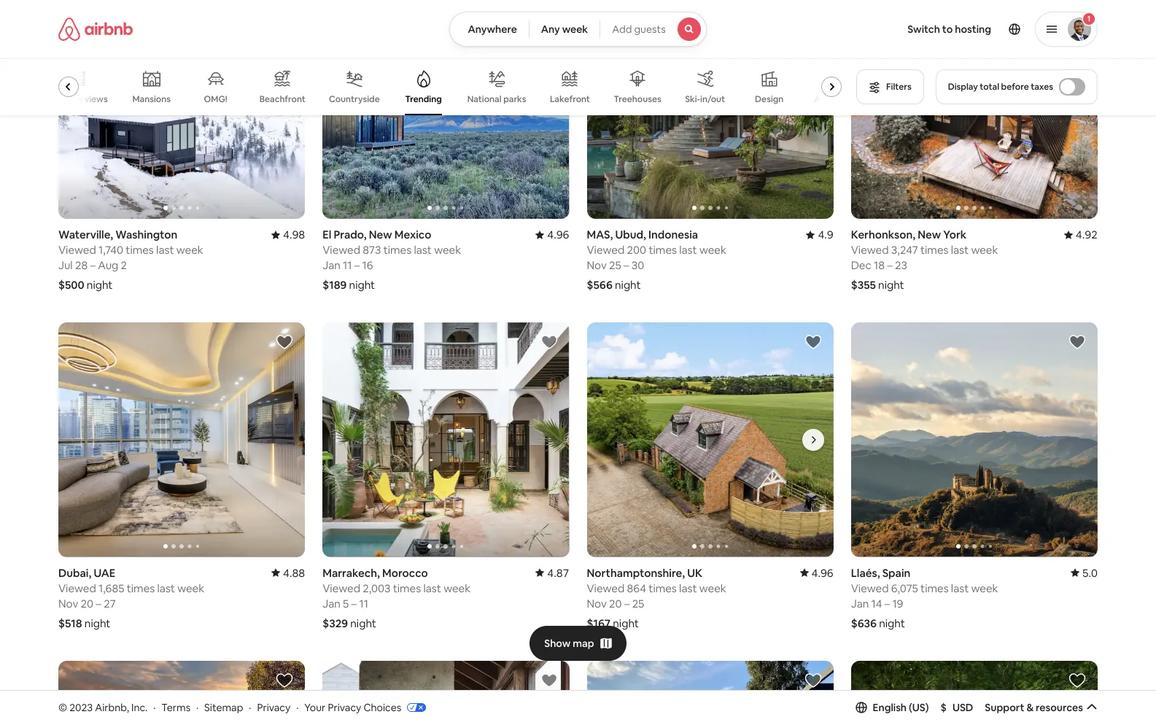 Task type: vqa. For each thing, say whether or not it's contained in the screenshot.
Airbnb
no



Task type: locate. For each thing, give the bounding box(es) containing it.
1 20 from the left
[[81, 597, 93, 611]]

last down morocco
[[424, 581, 441, 595]]

1,740
[[99, 243, 123, 257]]

3 · from the left
[[249, 701, 251, 714]]

add to wishlist: malibu, california image
[[805, 672, 822, 689]]

resources
[[1036, 701, 1084, 714]]

week inside dubai, uae viewed 1,685 times last week nov 20 – 27 $518 night
[[177, 581, 204, 595]]

your
[[305, 701, 326, 714]]

20 inside northamptonshire, uk viewed 864 times last week nov 20 – 25 $167 night
[[609, 597, 622, 611]]

add to wishlist: northamptonshire, uk image
[[805, 334, 822, 351]]

before
[[1002, 81, 1029, 93]]

4.92
[[1076, 228, 1098, 242]]

1 horizontal spatial privacy
[[328, 701, 361, 714]]

viewed down mas, on the top right of page
[[587, 243, 625, 257]]

ubud,
[[616, 228, 646, 242]]

1 new from the left
[[369, 228, 392, 242]]

4.96 out of 5 average rating image
[[536, 228, 570, 242], [800, 566, 834, 580]]

el
[[323, 228, 332, 242]]

jan for marrakech,
[[323, 597, 341, 611]]

last inside dubai, uae viewed 1,685 times last week nov 20 – 27 $518 night
[[157, 581, 175, 595]]

last inside mas, ubud, indonesia viewed 200 times last week nov 25 – 30 $566 night
[[680, 243, 697, 257]]

viewed up 28
[[58, 243, 96, 257]]

1 horizontal spatial 4.96 out of 5 average rating image
[[800, 566, 834, 580]]

5.0 out of 5 average rating image
[[1071, 566, 1098, 580]]

25
[[609, 259, 622, 272], [632, 597, 645, 611]]

4.96 out of 5 average rating image left llaés,
[[800, 566, 834, 580]]

last inside el prado, new mexico viewed 873 times last week jan 11 – 16 $189 night
[[414, 243, 432, 257]]

new
[[369, 228, 392, 242], [918, 228, 941, 242]]

viewed left 864
[[587, 581, 625, 595]]

beachfront
[[260, 93, 306, 105]]

– inside northamptonshire, uk viewed 864 times last week nov 20 – 25 $167 night
[[625, 597, 630, 611]]

0 horizontal spatial 20
[[81, 597, 93, 611]]

1 privacy from the left
[[257, 701, 291, 714]]

1 horizontal spatial new
[[918, 228, 941, 242]]

viewed inside northamptonshire, uk viewed 864 times last week nov 20 – 25 $167 night
[[587, 581, 625, 595]]

times right 1,685
[[127, 581, 155, 595]]

group
[[58, 0, 305, 219], [323, 0, 816, 219], [587, 0, 834, 219], [851, 0, 1098, 219], [46, 58, 854, 115], [58, 323, 305, 557], [323, 323, 816, 557], [587, 323, 834, 557], [851, 323, 1098, 557], [58, 661, 305, 725], [323, 661, 570, 725], [587, 661, 834, 725], [851, 661, 1098, 725]]

viewed down dubai,
[[58, 581, 96, 595]]

any week button
[[529, 12, 601, 47]]

jan inside el prado, new mexico viewed 873 times last week jan 11 – 16 $189 night
[[323, 259, 341, 272]]

viewed inside dubai, uae viewed 1,685 times last week nov 20 – 27 $518 night
[[58, 581, 96, 595]]

add to wishlist: blowing rock, north carolina image
[[1069, 672, 1087, 689]]

2 new from the left
[[918, 228, 941, 242]]

nov up $566
[[587, 259, 607, 272]]

trending
[[405, 93, 442, 105]]

11
[[343, 259, 352, 272], [359, 597, 368, 611]]

· right the inc.
[[153, 701, 156, 714]]

· left your
[[296, 701, 299, 714]]

viewed up dec
[[851, 243, 889, 257]]

– left 19 at the right of the page
[[885, 597, 891, 611]]

0 horizontal spatial privacy
[[257, 701, 291, 714]]

– inside llaés, spain viewed 6,075 times last week jan 14 – 19 $636 night
[[885, 597, 891, 611]]

$500
[[58, 278, 84, 292]]

dubai,
[[58, 566, 91, 580]]

times inside mas, ubud, indonesia viewed 200 times last week nov 25 – 30 $566 night
[[649, 243, 677, 257]]

add to wishlist: kerhonkson, new york image
[[1069, 0, 1087, 13]]

4.96
[[548, 228, 570, 242], [812, 566, 834, 580]]

25 down 864
[[632, 597, 645, 611]]

0 vertical spatial 4.96 out of 5 average rating image
[[536, 228, 570, 242]]

0 vertical spatial 4.96
[[548, 228, 570, 242]]

18
[[874, 259, 885, 272]]

total
[[980, 81, 1000, 93]]

25 inside northamptonshire, uk viewed 864 times last week nov 20 – 25 $167 night
[[632, 597, 645, 611]]

viewed up '5' at bottom left
[[323, 581, 361, 595]]

4.96 left llaés,
[[812, 566, 834, 580]]

profile element
[[724, 0, 1098, 58]]

last right 6,075
[[951, 581, 969, 595]]

group containing amazing views
[[46, 58, 854, 115]]

anywhere
[[468, 23, 517, 36]]

20
[[81, 597, 93, 611], [609, 597, 622, 611]]

hosting
[[955, 23, 992, 36]]

times inside waterville, washington viewed 1,740 times last week jul 28 – aug 2 $500 night
[[126, 243, 154, 257]]

any week
[[541, 23, 588, 36]]

11 left the 16
[[343, 259, 352, 272]]

– right '5' at bottom left
[[351, 597, 357, 611]]

nov up the $518 in the left of the page
[[58, 597, 78, 611]]

jan left 14
[[851, 597, 869, 611]]

© 2023 airbnb, inc. ·
[[58, 701, 156, 714]]

4.96 out of 5 average rating image left mas, on the top right of page
[[536, 228, 570, 242]]

– left 27 on the bottom of page
[[96, 597, 101, 611]]

national parks
[[467, 93, 527, 105]]

4.92 out of 5 average rating image
[[1065, 228, 1098, 242]]

uk
[[688, 566, 703, 580]]

switch
[[908, 23, 941, 36]]

add to wishlist: dubai, uae image
[[276, 334, 294, 351]]

night down the 30
[[615, 278, 641, 292]]

new up the 873
[[369, 228, 392, 242]]

night inside mas, ubud, indonesia viewed 200 times last week nov 25 – 30 $566 night
[[615, 278, 641, 292]]

1 vertical spatial 4.96 out of 5 average rating image
[[800, 566, 834, 580]]

1 horizontal spatial 11
[[359, 597, 368, 611]]

1 horizontal spatial 20
[[609, 597, 622, 611]]

night inside dubai, uae viewed 1,685 times last week nov 20 – 27 $518 night
[[84, 616, 110, 630]]

viewed inside llaés, spain viewed 6,075 times last week jan 14 – 19 $636 night
[[851, 581, 889, 595]]

amazing
[[46, 93, 83, 105]]

· right "terms" link
[[196, 701, 199, 714]]

viewed inside marrakech, morocco viewed 2,003 times last week jan 5 – 11 $329 night
[[323, 581, 361, 595]]

jan inside marrakech, morocco viewed 2,003 times last week jan 5 – 11 $329 night
[[323, 597, 341, 611]]

nov inside mas, ubud, indonesia viewed 200 times last week nov 25 – 30 $566 night
[[587, 259, 607, 272]]

night inside kerhonkson, new york viewed 3,247 times last week dec 18 – 23 $355 night
[[879, 278, 905, 292]]

omg!
[[204, 93, 228, 105]]

1 horizontal spatial 25
[[632, 597, 645, 611]]

25 inside mas, ubud, indonesia viewed 200 times last week nov 25 – 30 $566 night
[[609, 259, 622, 272]]

times right 864
[[649, 581, 677, 595]]

new left york
[[918, 228, 941, 242]]

last down washington
[[156, 243, 174, 257]]

times down indonesia
[[649, 243, 677, 257]]

viewed
[[58, 243, 96, 257], [323, 243, 361, 257], [587, 243, 625, 257], [851, 243, 889, 257], [58, 581, 96, 595], [323, 581, 361, 595], [587, 581, 625, 595], [851, 581, 889, 595]]

week inside el prado, new mexico viewed 873 times last week jan 11 – 16 $189 night
[[434, 243, 461, 257]]

national
[[467, 93, 502, 105]]

nov up $167
[[587, 597, 607, 611]]

viewed down llaés,
[[851, 581, 889, 595]]

4.98 out of 5 average rating image
[[271, 228, 305, 242]]

11 inside el prado, new mexico viewed 873 times last week jan 11 – 16 $189 night
[[343, 259, 352, 272]]

support & resources
[[985, 701, 1084, 714]]

night right $167
[[613, 616, 639, 630]]

times down morocco
[[393, 581, 421, 595]]

add
[[612, 23, 632, 36]]

week inside mas, ubud, indonesia viewed 200 times last week nov 25 – 30 $566 night
[[700, 243, 727, 257]]

–
[[90, 259, 96, 272], [355, 259, 360, 272], [624, 259, 629, 272], [888, 259, 893, 272], [96, 597, 101, 611], [351, 597, 357, 611], [625, 597, 630, 611], [885, 597, 891, 611]]

$355
[[851, 278, 876, 292]]

week
[[562, 23, 588, 36], [176, 243, 203, 257], [434, 243, 461, 257], [700, 243, 727, 257], [972, 243, 999, 257], [177, 581, 204, 595], [444, 581, 471, 595], [700, 581, 727, 595], [972, 581, 999, 595]]

night
[[87, 278, 113, 292], [349, 278, 375, 292], [615, 278, 641, 292], [879, 278, 905, 292], [84, 616, 110, 630], [350, 616, 376, 630], [613, 616, 639, 630], [879, 616, 905, 630]]

times right 6,075
[[921, 581, 949, 595]]

0 vertical spatial 11
[[343, 259, 352, 272]]

0 horizontal spatial 25
[[609, 259, 622, 272]]

– right 18
[[888, 259, 893, 272]]

nov for dubai, uae viewed 1,685 times last week nov 20 – 27 $518 night
[[58, 597, 78, 611]]

viewed inside mas, ubud, indonesia viewed 200 times last week nov 25 – 30 $566 night
[[587, 243, 625, 257]]

times inside llaés, spain viewed 6,075 times last week jan 14 – 19 $636 night
[[921, 581, 949, 595]]

last down york
[[951, 243, 969, 257]]

$636
[[851, 616, 877, 630]]

morocco
[[382, 566, 428, 580]]

last right 1,685
[[157, 581, 175, 595]]

amazing views
[[46, 93, 108, 105]]

night down 23
[[879, 278, 905, 292]]

– left the 30
[[624, 259, 629, 272]]

4.96 left mas, on the top right of page
[[548, 228, 570, 242]]

nov for northamptonshire, uk viewed 864 times last week nov 20 – 25 $167 night
[[587, 597, 607, 611]]

25 left the 30
[[609, 259, 622, 272]]

airbnb,
[[95, 701, 129, 714]]

terms
[[162, 701, 191, 714]]

1 vertical spatial 25
[[632, 597, 645, 611]]

night down 27 on the bottom of page
[[84, 616, 110, 630]]

– down 864
[[625, 597, 630, 611]]

add guests
[[612, 23, 666, 36]]

week inside kerhonkson, new york viewed 3,247 times last week dec 18 – 23 $355 night
[[972, 243, 999, 257]]

2 · from the left
[[196, 701, 199, 714]]

jan left '5' at bottom left
[[323, 597, 341, 611]]

0 horizontal spatial 4.96 out of 5 average rating image
[[536, 228, 570, 242]]

any
[[541, 23, 560, 36]]

english
[[873, 701, 907, 714]]

5
[[343, 597, 349, 611]]

20 for $518
[[81, 597, 93, 611]]

mas, ubud, indonesia viewed 200 times last week nov 25 – 30 $566 night
[[587, 228, 727, 292]]

jan
[[323, 259, 341, 272], [323, 597, 341, 611], [851, 597, 869, 611]]

0 horizontal spatial 11
[[343, 259, 352, 272]]

11 inside marrakech, morocco viewed 2,003 times last week jan 5 – 11 $329 night
[[359, 597, 368, 611]]

– inside kerhonkson, new york viewed 3,247 times last week dec 18 – 23 $355 night
[[888, 259, 893, 272]]

kerhonkson,
[[851, 228, 916, 242]]

northamptonshire, uk viewed 864 times last week nov 20 – 25 $167 night
[[587, 566, 727, 630]]

0 vertical spatial 25
[[609, 259, 622, 272]]

night down aug
[[87, 278, 113, 292]]

week inside llaés, spain viewed 6,075 times last week jan 14 – 19 $636 night
[[972, 581, 999, 595]]

jan up the $189
[[323, 259, 341, 272]]

none search field containing anywhere
[[450, 12, 707, 47]]

last down indonesia
[[680, 243, 697, 257]]

night down 19 at the right of the page
[[879, 616, 905, 630]]

1 horizontal spatial 4.96
[[812, 566, 834, 580]]

11 right '5' at bottom left
[[359, 597, 368, 611]]

2
[[121, 259, 127, 272]]

privacy down "add to wishlist: blue ridge, georgia" image
[[257, 701, 291, 714]]

20 inside dubai, uae viewed 1,685 times last week nov 20 – 27 $518 night
[[81, 597, 93, 611]]

viewed down prado,
[[323, 243, 361, 257]]

sitemap
[[204, 701, 243, 714]]

add to wishlist: marrakech, morocco image
[[540, 334, 558, 351]]

last inside waterville, washington viewed 1,740 times last week jul 28 – aug 2 $500 night
[[156, 243, 174, 257]]

$189
[[323, 278, 347, 292]]

times down york
[[921, 243, 949, 257]]

1 vertical spatial 4.96
[[812, 566, 834, 580]]

support
[[985, 701, 1025, 714]]

nov inside dubai, uae viewed 1,685 times last week nov 20 – 27 $518 night
[[58, 597, 78, 611]]

night inside marrakech, morocco viewed 2,003 times last week jan 5 – 11 $329 night
[[350, 616, 376, 630]]

guests
[[634, 23, 666, 36]]

times down washington
[[126, 243, 154, 257]]

privacy link
[[257, 701, 291, 714]]

jan inside llaés, spain viewed 6,075 times last week jan 14 – 19 $636 night
[[851, 597, 869, 611]]

add to wishlist: llaés, spain image
[[1069, 334, 1087, 351]]

nov
[[587, 259, 607, 272], [58, 597, 78, 611], [587, 597, 607, 611]]

ski-in/out
[[685, 93, 726, 105]]

– inside el prado, new mexico viewed 873 times last week jan 11 – 16 $189 night
[[355, 259, 360, 272]]

night right '$329'
[[350, 616, 376, 630]]

1 vertical spatial 11
[[359, 597, 368, 611]]

times
[[126, 243, 154, 257], [384, 243, 412, 257], [649, 243, 677, 257], [921, 243, 949, 257], [127, 581, 155, 595], [393, 581, 421, 595], [649, 581, 677, 595], [921, 581, 949, 595]]

– right 28
[[90, 259, 96, 272]]

2 20 from the left
[[609, 597, 622, 611]]

privacy right your
[[328, 701, 361, 714]]

– left the 16
[[355, 259, 360, 272]]

last down mexico
[[414, 243, 432, 257]]

nov inside northamptonshire, uk viewed 864 times last week nov 20 – 25 $167 night
[[587, 597, 607, 611]]

night down the 16
[[349, 278, 375, 292]]

filters
[[887, 81, 912, 93]]

20 left 27 on the bottom of page
[[81, 597, 93, 611]]

marrakech, morocco viewed 2,003 times last week jan 5 – 11 $329 night
[[323, 566, 471, 630]]

20 up $167
[[609, 597, 622, 611]]

add to wishlist: el prado, new mexico image
[[540, 0, 558, 13]]

4.87
[[548, 566, 570, 580]]

0 horizontal spatial new
[[369, 228, 392, 242]]

0 horizontal spatial 4.96
[[548, 228, 570, 242]]

– inside dubai, uae viewed 1,685 times last week nov 20 – 27 $518 night
[[96, 597, 101, 611]]

1 · from the left
[[153, 701, 156, 714]]

last down uk
[[679, 581, 697, 595]]

times down mexico
[[384, 243, 412, 257]]

add guests button
[[600, 12, 707, 47]]

llaés,
[[851, 566, 880, 580]]

· left privacy link at the bottom of the page
[[249, 701, 251, 714]]

jul
[[58, 259, 73, 272]]

28
[[75, 259, 88, 272]]

None search field
[[450, 12, 707, 47]]

night inside llaés, spain viewed 6,075 times last week jan 14 – 19 $636 night
[[879, 616, 905, 630]]



Task type: describe. For each thing, give the bounding box(es) containing it.
1,685
[[99, 581, 124, 595]]

864
[[627, 581, 647, 595]]

views
[[84, 93, 108, 105]]

$566
[[587, 278, 613, 292]]

2 privacy from the left
[[328, 701, 361, 714]]

terms · sitemap · privacy ·
[[162, 701, 299, 714]]

sitemap link
[[204, 701, 243, 714]]

last inside kerhonkson, new york viewed 3,247 times last week dec 18 – 23 $355 night
[[951, 243, 969, 257]]

choices
[[364, 701, 401, 714]]

english (us) button
[[856, 701, 929, 714]]

inc.
[[131, 701, 148, 714]]

new inside kerhonkson, new york viewed 3,247 times last week dec 18 – 23 $355 night
[[918, 228, 941, 242]]

display total before taxes
[[948, 81, 1054, 93]]

3,247
[[892, 243, 919, 257]]

1
[[1088, 14, 1091, 23]]

4.96 for el prado, new mexico viewed 873 times last week jan 11 – 16 $189 night
[[548, 228, 570, 242]]

ski-
[[685, 93, 701, 105]]

terms link
[[162, 701, 191, 714]]

4.88
[[283, 566, 305, 580]]

in/out
[[701, 93, 726, 105]]

times inside kerhonkson, new york viewed 3,247 times last week dec 18 – 23 $355 night
[[921, 243, 949, 257]]

4.96 out of 5 average rating image for northamptonshire, uk viewed 864 times last week nov 20 – 25 $167 night
[[800, 566, 834, 580]]

display total before taxes button
[[936, 69, 1098, 104]]

week inside waterville, washington viewed 1,740 times last week jul 28 – aug 2 $500 night
[[176, 243, 203, 257]]

english (us)
[[873, 701, 929, 714]]

23
[[895, 259, 908, 272]]

dubai, uae viewed 1,685 times last week nov 20 – 27 $518 night
[[58, 566, 204, 630]]

11 for jan
[[343, 259, 352, 272]]

llaés, spain viewed 6,075 times last week jan 14 – 19 $636 night
[[851, 566, 999, 630]]

$329
[[323, 616, 348, 630]]

viewed inside el prado, new mexico viewed 873 times last week jan 11 – 16 $189 night
[[323, 243, 361, 257]]

27
[[104, 597, 116, 611]]

4.98
[[283, 228, 305, 242]]

dec
[[851, 259, 872, 272]]

lakefront
[[550, 93, 590, 105]]

times inside marrakech, morocco viewed 2,003 times last week jan 5 – 11 $329 night
[[393, 581, 421, 595]]

200
[[627, 243, 647, 257]]

4.87 out of 5 average rating image
[[536, 566, 570, 580]]

aug
[[98, 259, 118, 272]]

jan for llaés,
[[851, 597, 869, 611]]

your privacy choices
[[305, 701, 401, 714]]

4.96 out of 5 average rating image for el prado, new mexico viewed 873 times last week jan 11 – 16 $189 night
[[536, 228, 570, 242]]

map
[[573, 637, 595, 650]]

– inside marrakech, morocco viewed 2,003 times last week jan 5 – 11 $329 night
[[351, 597, 357, 611]]

times inside northamptonshire, uk viewed 864 times last week nov 20 – 25 $167 night
[[649, 581, 677, 595]]

2023
[[69, 701, 93, 714]]

indonesia
[[649, 228, 698, 242]]

20 for $167
[[609, 597, 622, 611]]

week inside northamptonshire, uk viewed 864 times last week nov 20 – 25 $167 night
[[700, 581, 727, 595]]

last inside llaés, spain viewed 6,075 times last week jan 14 – 19 $636 night
[[951, 581, 969, 595]]

30
[[632, 259, 645, 272]]

marrakech,
[[323, 566, 380, 580]]

waterville,
[[58, 228, 113, 242]]

mas,
[[587, 228, 613, 242]]

times inside el prado, new mexico viewed 873 times last week jan 11 – 16 $189 night
[[384, 243, 412, 257]]

add to wishlist: blue ridge, georgia image
[[276, 672, 294, 689]]

mexico
[[395, 228, 432, 242]]

frames
[[824, 93, 853, 105]]

switch to hosting
[[908, 23, 992, 36]]

kerhonkson, new york viewed 3,247 times last week dec 18 – 23 $355 night
[[851, 228, 999, 292]]

to
[[943, 23, 953, 36]]

prado,
[[334, 228, 367, 242]]

new inside el prado, new mexico viewed 873 times last week jan 11 – 16 $189 night
[[369, 228, 392, 242]]

anywhere button
[[450, 12, 530, 47]]

treehouses
[[614, 93, 662, 105]]

1 button
[[1036, 12, 1098, 47]]

16
[[362, 259, 373, 272]]

night inside waterville, washington viewed 1,740 times last week jul 28 – aug 2 $500 night
[[87, 278, 113, 292]]

4 · from the left
[[296, 701, 299, 714]]

support & resources button
[[985, 701, 1098, 714]]

a-
[[815, 93, 824, 105]]

night inside northamptonshire, uk viewed 864 times last week nov 20 – 25 $167 night
[[613, 616, 639, 630]]

countryside
[[329, 93, 380, 105]]

week inside marrakech, morocco viewed 2,003 times last week jan 5 – 11 $329 night
[[444, 581, 471, 595]]

4.9
[[818, 228, 834, 242]]

show map
[[545, 637, 595, 650]]

4.88 out of 5 average rating image
[[271, 566, 305, 580]]

last inside marrakech, morocco viewed 2,003 times last week jan 5 – 11 $329 night
[[424, 581, 441, 595]]

6,075
[[892, 581, 919, 595]]

display
[[948, 81, 978, 93]]

show map button
[[530, 626, 627, 661]]

taxes
[[1031, 81, 1054, 93]]

19
[[893, 597, 904, 611]]

week inside button
[[562, 23, 588, 36]]

uae
[[94, 566, 116, 580]]

washington
[[116, 228, 178, 242]]

viewed inside kerhonkson, new york viewed 3,247 times last week dec 18 – 23 $355 night
[[851, 243, 889, 257]]

last inside northamptonshire, uk viewed 864 times last week nov 20 – 25 $167 night
[[679, 581, 697, 595]]

– inside mas, ubud, indonesia viewed 200 times last week nov 25 – 30 $566 night
[[624, 259, 629, 272]]

©
[[58, 701, 67, 714]]

times inside dubai, uae viewed 1,685 times last week nov 20 – 27 $518 night
[[127, 581, 155, 595]]

york
[[944, 228, 967, 242]]

el prado, new mexico viewed 873 times last week jan 11 – 16 $189 night
[[323, 228, 461, 292]]

4.9 out of 5 average rating image
[[807, 228, 834, 242]]

873
[[363, 243, 381, 257]]

viewed inside waterville, washington viewed 1,740 times last week jul 28 – aug 2 $500 night
[[58, 243, 96, 257]]

11 for –
[[359, 597, 368, 611]]

switch to hosting link
[[899, 14, 1001, 45]]

5.0
[[1083, 566, 1098, 580]]

(us)
[[909, 701, 929, 714]]

4.96 for northamptonshire, uk viewed 864 times last week nov 20 – 25 $167 night
[[812, 566, 834, 580]]

$
[[941, 701, 947, 714]]

– inside waterville, washington viewed 1,740 times last week jul 28 – aug 2 $500 night
[[90, 259, 96, 272]]

$518
[[58, 616, 82, 630]]

add to wishlist: wensleydale, australia image
[[540, 672, 558, 689]]

parks
[[504, 93, 527, 105]]

night inside el prado, new mexico viewed 873 times last week jan 11 – 16 $189 night
[[349, 278, 375, 292]]

2,003
[[363, 581, 391, 595]]



